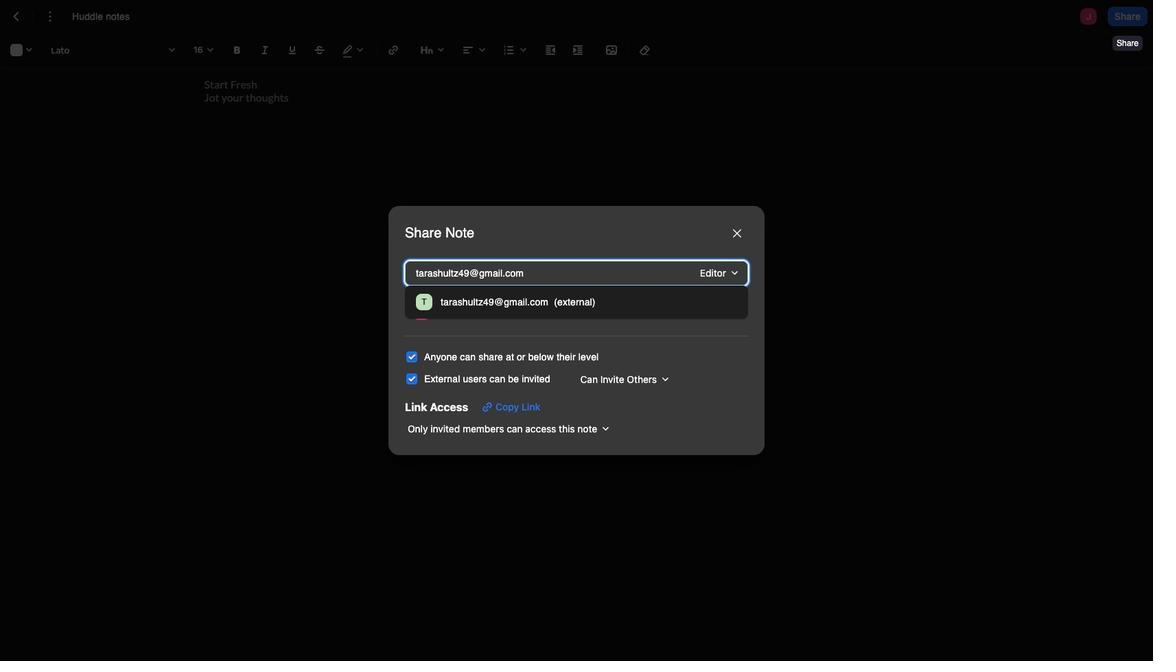 Task type: describe. For each thing, give the bounding box(es) containing it.
insert image image
[[603, 42, 620, 58]]

Contact, Channel or Email text field
[[413, 264, 658, 283]]

copy link image
[[479, 399, 496, 415]]

menu item for copy link image
[[411, 300, 743, 324]]

0 vertical spatial permission image
[[692, 264, 743, 283]]

1 vertical spatial permission image
[[686, 302, 740, 322]]

underline image
[[284, 42, 301, 58]]

james peterson image
[[413, 304, 430, 320]]

menu item for copy link icon
[[411, 300, 743, 324]]

close image for copy link icon
[[733, 229, 741, 238]]

copy link image
[[479, 399, 496, 415]]

bold image
[[229, 42, 246, 58]]

strikethrough image
[[312, 42, 328, 58]]

permission element
[[686, 302, 740, 322]]



Task type: vqa. For each thing, say whether or not it's contained in the screenshot.
'All Notes' icon
yes



Task type: locate. For each thing, give the bounding box(es) containing it.
menu item
[[411, 300, 743, 324], [411, 300, 743, 324]]

close image for copy link image
[[733, 229, 741, 238]]

permission image
[[692, 264, 743, 283], [686, 302, 740, 322]]

None field
[[692, 264, 743, 283], [686, 302, 740, 322], [572, 370, 674, 389], [405, 419, 614, 439], [692, 264, 743, 283], [686, 302, 740, 322], [572, 370, 674, 389], [405, 419, 614, 439]]

italic image
[[257, 42, 273, 58]]

james peterson image
[[413, 304, 430, 320]]

option
[[411, 291, 743, 313]]

all notes image
[[8, 8, 25, 25]]

increase indent image
[[570, 42, 586, 58]]

close image
[[733, 229, 741, 238], [733, 229, 741, 238]]

None text field
[[72, 10, 143, 23]]

tooltip
[[1112, 26, 1145, 52]]

decrease indent image
[[542, 42, 559, 58]]

dialog
[[389, 206, 765, 455], [389, 206, 765, 455]]

clear style image
[[637, 42, 654, 58]]

link image
[[385, 42, 402, 58]]



